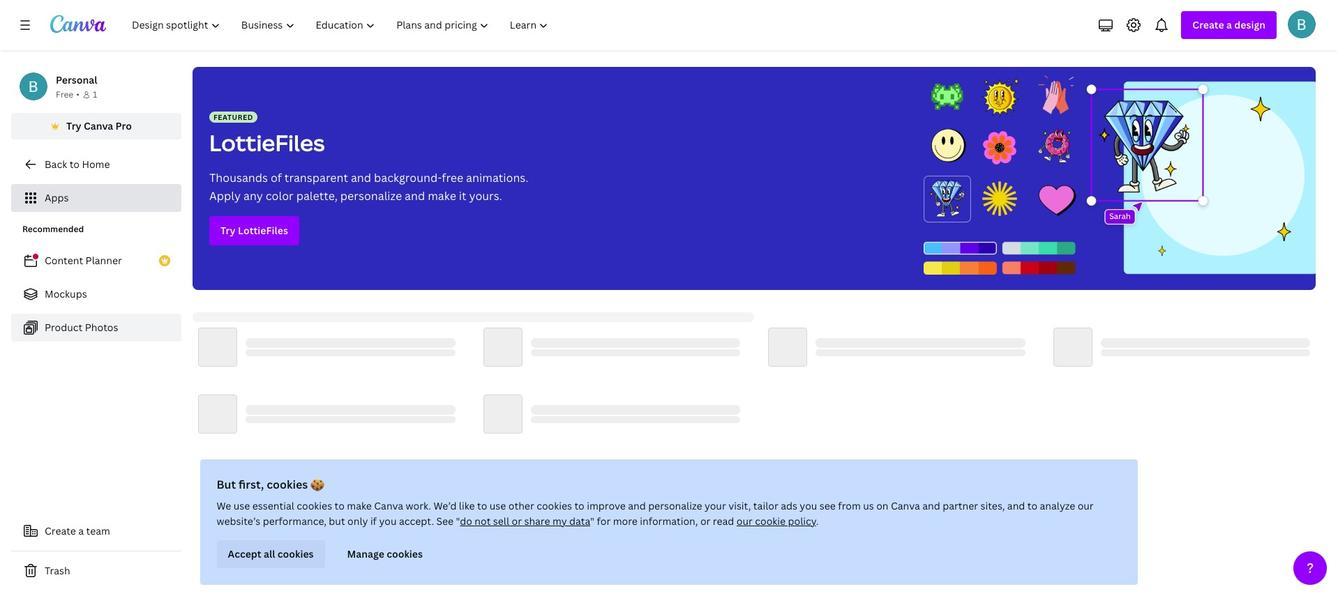Task type: vqa. For each thing, say whether or not it's contained in the screenshot.
the topmost Create
yes



Task type: locate. For each thing, give the bounding box(es) containing it.
a for team
[[78, 525, 84, 538]]

personalize up information,
[[649, 500, 703, 513]]

personalize down background-
[[340, 188, 402, 204]]

create left the design
[[1193, 18, 1224, 31]]

product photos link
[[11, 314, 181, 342]]

make
[[428, 188, 456, 204], [347, 500, 372, 513]]

it
[[459, 188, 466, 204]]

canva inside 'button'
[[84, 119, 113, 133]]

or
[[512, 515, 522, 528], [701, 515, 711, 528]]

trash link
[[11, 557, 181, 585]]

try down apply
[[220, 224, 236, 237]]

to
[[70, 158, 80, 171], [335, 500, 345, 513], [478, 500, 488, 513], [575, 500, 585, 513], [1028, 500, 1038, 513]]

0 horizontal spatial a
[[78, 525, 84, 538]]

mockups link
[[11, 280, 181, 308]]

1 horizontal spatial you
[[800, 500, 818, 513]]

and up do not sell or share my data " for more information, or read our cookie policy .
[[628, 500, 646, 513]]

planner
[[86, 254, 122, 267]]

create a team button
[[11, 518, 181, 546]]

create inside 'dropdown button'
[[1193, 18, 1224, 31]]

1 horizontal spatial or
[[701, 515, 711, 528]]

0 horizontal spatial personalize
[[340, 188, 402, 204]]

but
[[329, 515, 345, 528]]

0 horizontal spatial "
[[456, 515, 460, 528]]

1 horizontal spatial make
[[428, 188, 456, 204]]

a preview image of the app named "lottiefiles" showing multiple animations with different color palettes image
[[920, 67, 1316, 290]]

0 vertical spatial try
[[66, 119, 81, 133]]

photos
[[85, 321, 118, 334]]

a inside "create a team" button
[[78, 525, 84, 538]]

accept.
[[399, 515, 434, 528]]

0 horizontal spatial you
[[380, 515, 397, 528]]

you up policy
[[800, 500, 818, 513]]

of
[[271, 170, 282, 186]]

create left team
[[45, 525, 76, 538]]

back to home
[[45, 158, 110, 171]]

" left for
[[591, 515, 595, 528]]

our inside we use essential cookies to make canva work. we'd like to use other cookies to improve and personalize your visit, tailor ads you see from us on canva and partner sites, and to analyze our website's performance, but only if you accept. see "
[[1078, 500, 1094, 513]]

content planner link
[[11, 247, 181, 275]]

all
[[264, 548, 276, 561]]

we'd
[[434, 500, 457, 513]]

.
[[816, 515, 819, 528]]

" right the see at the left bottom of the page
[[456, 515, 460, 528]]

or right the sell
[[512, 515, 522, 528]]

"
[[456, 515, 460, 528], [591, 515, 595, 528]]

background-
[[374, 170, 442, 186]]

2 use from the left
[[490, 500, 506, 513]]

1 or from the left
[[512, 515, 522, 528]]

lottiefiles inside 'button'
[[238, 224, 288, 237]]

manage cookies
[[347, 548, 423, 561]]

try canva pro button
[[11, 113, 181, 140]]

canva up if
[[375, 500, 404, 513]]

cookies
[[267, 477, 308, 493], [297, 500, 333, 513], [537, 500, 572, 513], [278, 548, 314, 561], [387, 548, 423, 561]]

more
[[613, 515, 638, 528]]

to left analyze
[[1028, 500, 1038, 513]]

lottiefiles for featured lottiefiles
[[209, 128, 325, 158]]

0 horizontal spatial make
[[347, 500, 372, 513]]

lottiefiles for try lottiefiles
[[238, 224, 288, 237]]

make left it
[[428, 188, 456, 204]]

1 horizontal spatial use
[[490, 500, 506, 513]]

0 vertical spatial personalize
[[340, 188, 402, 204]]

and down background-
[[405, 188, 425, 204]]

see
[[437, 515, 454, 528]]

create a design
[[1193, 18, 1266, 31]]

and right transparent
[[351, 170, 371, 186]]

0 horizontal spatial try
[[66, 119, 81, 133]]

1 horizontal spatial create
[[1193, 18, 1224, 31]]

list
[[11, 247, 181, 342]]

not
[[475, 515, 491, 528]]

to right back
[[70, 158, 80, 171]]

cookie
[[755, 515, 786, 528]]

personalize
[[340, 188, 402, 204], [649, 500, 703, 513]]

apps link
[[11, 184, 181, 212]]

try down •
[[66, 119, 81, 133]]

0 vertical spatial create
[[1193, 18, 1224, 31]]

thousands of transparent and background-free animations. apply any color palette, personalize and make it yours.
[[209, 170, 528, 204]]

recommended
[[22, 223, 84, 235]]

on
[[877, 500, 889, 513]]

sites,
[[981, 500, 1005, 513]]

you right if
[[380, 515, 397, 528]]

a
[[1227, 18, 1232, 31], [78, 525, 84, 538]]

cookies down accept.
[[387, 548, 423, 561]]

1 horizontal spatial try
[[220, 224, 236, 237]]

1 horizontal spatial a
[[1227, 18, 1232, 31]]

or left read
[[701, 515, 711, 528]]

personalize inside thousands of transparent and background-free animations. apply any color palette, personalize and make it yours.
[[340, 188, 402, 204]]

and right sites,
[[1008, 500, 1026, 513]]

0 vertical spatial make
[[428, 188, 456, 204]]

1 " from the left
[[456, 515, 460, 528]]

our
[[1078, 500, 1094, 513], [737, 515, 753, 528]]

0 vertical spatial our
[[1078, 500, 1094, 513]]

0 horizontal spatial create
[[45, 525, 76, 538]]

a inside create a design 'dropdown button'
[[1227, 18, 1232, 31]]

our cookie policy link
[[737, 515, 816, 528]]

0 horizontal spatial or
[[512, 515, 522, 528]]

and
[[351, 170, 371, 186], [405, 188, 425, 204], [628, 500, 646, 513], [923, 500, 941, 513], [1008, 500, 1026, 513]]

use up the sell
[[490, 500, 506, 513]]

manage cookies button
[[336, 541, 434, 569]]

create inside button
[[45, 525, 76, 538]]

free
[[442, 170, 463, 186]]

our right analyze
[[1078, 500, 1094, 513]]

0 vertical spatial lottiefiles
[[209, 128, 325, 158]]

list containing content planner
[[11, 247, 181, 342]]

1 vertical spatial you
[[380, 515, 397, 528]]

website's
[[217, 515, 261, 528]]

but
[[217, 477, 236, 493]]

canva left "pro"
[[84, 119, 113, 133]]

our down visit,
[[737, 515, 753, 528]]

color
[[266, 188, 294, 204]]

use
[[234, 500, 250, 513], [490, 500, 506, 513]]

product photos
[[45, 321, 118, 334]]

top level navigation element
[[123, 11, 561, 39]]

to inside back to home link
[[70, 158, 80, 171]]

1 vertical spatial lottiefiles
[[238, 224, 288, 237]]

lottiefiles
[[209, 128, 325, 158], [238, 224, 288, 237]]

2 horizontal spatial canva
[[891, 500, 921, 513]]

cookies down the 🍪
[[297, 500, 333, 513]]

try for try canva pro
[[66, 119, 81, 133]]

share
[[525, 515, 551, 528]]

home
[[82, 158, 110, 171]]

make up only
[[347, 500, 372, 513]]

1 vertical spatial a
[[78, 525, 84, 538]]

data
[[570, 515, 591, 528]]

create a design button
[[1181, 11, 1277, 39]]

1 vertical spatial personalize
[[649, 500, 703, 513]]

create
[[1193, 18, 1224, 31], [45, 525, 76, 538]]

lottiefiles down any
[[238, 224, 288, 237]]

personalize inside we use essential cookies to make canva work. we'd like to use other cookies to improve and personalize your visit, tailor ads you see from us on canva and partner sites, and to analyze our website's performance, but only if you accept. see "
[[649, 500, 703, 513]]

0 vertical spatial you
[[800, 500, 818, 513]]

to up data on the left bottom of page
[[575, 500, 585, 513]]

a left team
[[78, 525, 84, 538]]

lottiefiles up of
[[209, 128, 325, 158]]

2 or from the left
[[701, 515, 711, 528]]

you
[[800, 500, 818, 513], [380, 515, 397, 528]]

0 vertical spatial a
[[1227, 18, 1232, 31]]

1 horizontal spatial "
[[591, 515, 595, 528]]

canva
[[84, 119, 113, 133], [375, 500, 404, 513], [891, 500, 921, 513]]

1 vertical spatial try
[[220, 224, 236, 237]]

1 horizontal spatial our
[[1078, 500, 1094, 513]]

featured lottiefiles
[[209, 112, 325, 158]]

0 horizontal spatial our
[[737, 515, 753, 528]]

use up website's
[[234, 500, 250, 513]]

1 vertical spatial create
[[45, 525, 76, 538]]

partner
[[943, 500, 979, 513]]

1 horizontal spatial personalize
[[649, 500, 703, 513]]

canva right on
[[891, 500, 921, 513]]

palette,
[[296, 188, 338, 204]]

a left the design
[[1227, 18, 1232, 31]]

1 vertical spatial make
[[347, 500, 372, 513]]

0 horizontal spatial use
[[234, 500, 250, 513]]

free •
[[56, 89, 79, 100]]

0 horizontal spatial canva
[[84, 119, 113, 133]]



Task type: describe. For each thing, give the bounding box(es) containing it.
sell
[[494, 515, 510, 528]]

visit,
[[729, 500, 751, 513]]

we
[[217, 500, 232, 513]]

1
[[93, 89, 97, 100]]

other
[[509, 500, 535, 513]]

trash
[[45, 564, 70, 578]]

policy
[[788, 515, 816, 528]]

like
[[459, 500, 475, 513]]

any
[[243, 188, 263, 204]]

product
[[45, 321, 83, 334]]

team
[[86, 525, 110, 538]]

ads
[[781, 500, 798, 513]]

design
[[1234, 18, 1266, 31]]

only
[[348, 515, 368, 528]]

if
[[371, 515, 377, 528]]

work.
[[406, 500, 432, 513]]

try lottiefiles button
[[209, 216, 299, 246]]

first,
[[239, 477, 264, 493]]

tailor
[[754, 500, 779, 513]]

improve
[[587, 500, 626, 513]]

cookies up my
[[537, 500, 572, 513]]

performance,
[[263, 515, 327, 528]]

a for design
[[1227, 18, 1232, 31]]

apply
[[209, 188, 241, 204]]

pro
[[116, 119, 132, 133]]

try lottiefiles
[[220, 224, 288, 237]]

my
[[553, 515, 567, 528]]

1 horizontal spatial canva
[[375, 500, 404, 513]]

content
[[45, 254, 83, 267]]

manage
[[347, 548, 385, 561]]

apps
[[45, 191, 69, 204]]

free
[[56, 89, 73, 100]]

transparent
[[285, 170, 348, 186]]

brad klo image
[[1288, 10, 1316, 38]]

•
[[76, 89, 79, 100]]

and left partner
[[923, 500, 941, 513]]

to right like
[[478, 500, 488, 513]]

mockups
[[45, 287, 87, 301]]

try canva pro
[[66, 119, 132, 133]]

cookies up essential at the bottom
[[267, 477, 308, 493]]

we use essential cookies to make canva work. we'd like to use other cookies to improve and personalize your visit, tailor ads you see from us on canva and partner sites, and to analyze our website's performance, but only if you accept. see "
[[217, 500, 1094, 528]]

1 use from the left
[[234, 500, 250, 513]]

accept all cookies
[[228, 548, 314, 561]]

try for try lottiefiles
[[220, 224, 236, 237]]

make inside we use essential cookies to make canva work. we'd like to use other cookies to improve and personalize your visit, tailor ads you see from us on canva and partner sites, and to analyze our website's performance, but only if you accept. see "
[[347, 500, 372, 513]]

back
[[45, 158, 67, 171]]

but first, cookies 🍪 dialog
[[200, 460, 1138, 585]]

analyze
[[1040, 500, 1076, 513]]

for
[[597, 515, 611, 528]]

from
[[839, 500, 861, 513]]

create for create a design
[[1193, 18, 1224, 31]]

do not sell or share my data link
[[460, 515, 591, 528]]

see
[[820, 500, 836, 513]]

featured
[[214, 112, 253, 122]]

essential
[[253, 500, 295, 513]]

1 vertical spatial our
[[737, 515, 753, 528]]

" inside we use essential cookies to make canva work. we'd like to use other cookies to improve and personalize your visit, tailor ads you see from us on canva and partner sites, and to analyze our website's performance, but only if you accept. see "
[[456, 515, 460, 528]]

back to home link
[[11, 151, 181, 179]]

accept all cookies button
[[217, 541, 325, 569]]

but first, cookies 🍪
[[217, 477, 325, 493]]

personal
[[56, 73, 97, 87]]

content planner
[[45, 254, 122, 267]]

2 " from the left
[[591, 515, 595, 528]]

to up but
[[335, 500, 345, 513]]

do not sell or share my data " for more information, or read our cookie policy .
[[460, 515, 819, 528]]

your
[[705, 500, 726, 513]]

create a team
[[45, 525, 110, 538]]

thousands
[[209, 170, 268, 186]]

🍪
[[311, 477, 325, 493]]

animations.
[[466, 170, 528, 186]]

read
[[713, 515, 735, 528]]

information,
[[640, 515, 698, 528]]

cookies right all
[[278, 548, 314, 561]]

us
[[864, 500, 874, 513]]

make inside thousands of transparent and background-free animations. apply any color palette, personalize and make it yours.
[[428, 188, 456, 204]]

create for create a team
[[45, 525, 76, 538]]

do
[[460, 515, 473, 528]]

accept
[[228, 548, 262, 561]]

yours.
[[469, 188, 502, 204]]



